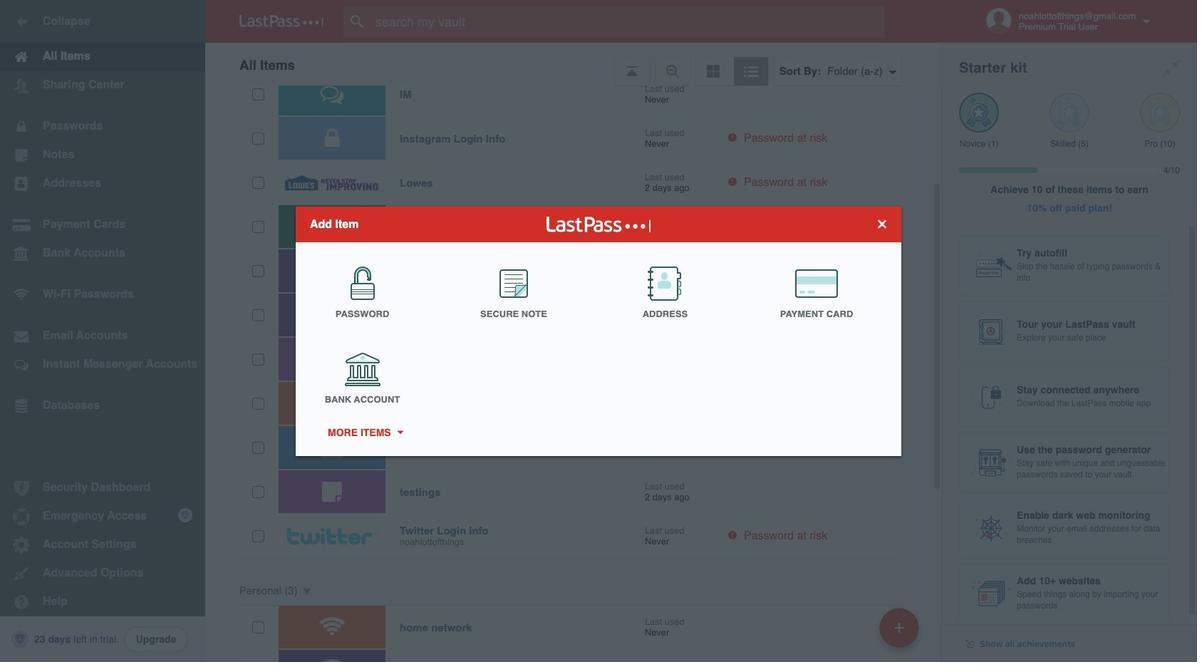Task type: describe. For each thing, give the bounding box(es) containing it.
new item navigation
[[875, 604, 928, 662]]

main navigation navigation
[[0, 0, 205, 662]]

new item image
[[895, 623, 905, 633]]

Search search field
[[344, 6, 913, 37]]

search my vault text field
[[344, 6, 913, 37]]



Task type: vqa. For each thing, say whether or not it's contained in the screenshot.
Dialog
yes



Task type: locate. For each thing, give the bounding box(es) containing it.
lastpass image
[[240, 15, 324, 28]]

vault options navigation
[[205, 43, 942, 86]]

dialog
[[296, 206, 902, 456]]

caret right image
[[395, 431, 405, 434]]



